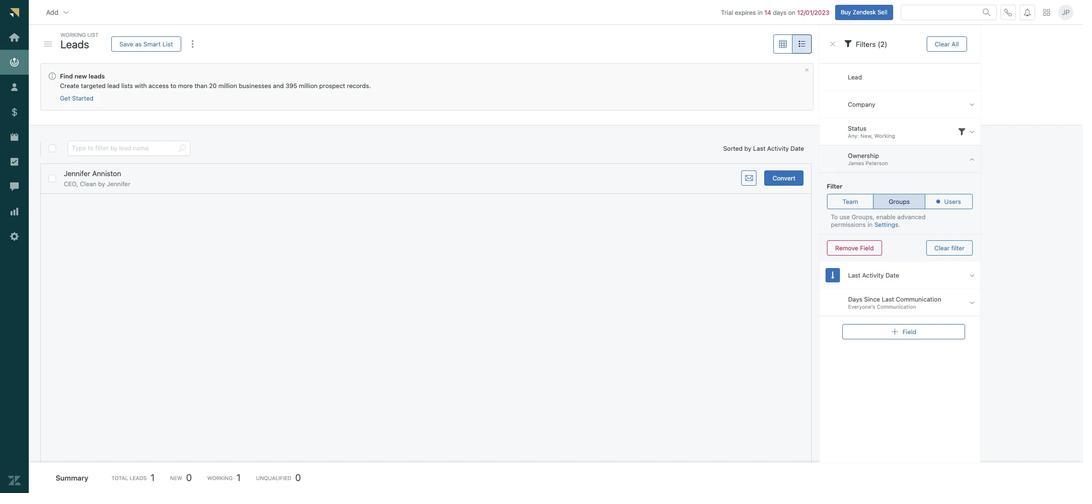 Task type: describe. For each thing, give the bounding box(es) containing it.
trial expires in 14 days on 12/01/2023
[[721, 8, 830, 16]]

clean
[[80, 180, 96, 188]]

settings .
[[875, 221, 901, 229]]

since
[[864, 296, 880, 304]]

smart
[[143, 40, 161, 48]]

list inside working list leads
[[87, 32, 99, 38]]

on
[[788, 8, 796, 16]]

all
[[952, 40, 959, 48]]

days since last communication everyone's communication
[[848, 296, 942, 310]]

jp
[[1062, 8, 1070, 16]]

0 vertical spatial communication
[[896, 296, 942, 304]]

email image
[[745, 175, 753, 182]]

1 vertical spatial date
[[886, 272, 900, 279]]

groups button
[[874, 194, 926, 210]]

0 horizontal spatial search image
[[178, 145, 186, 153]]

peterson
[[866, 160, 889, 167]]

handler image
[[44, 42, 52, 46]]

1 horizontal spatial search image
[[983, 8, 991, 16]]

0 for unqualified 0
[[295, 473, 301, 484]]

status any: new, working
[[848, 125, 896, 139]]

company
[[848, 101, 876, 108]]

buy
[[841, 8, 851, 16]]

create
[[60, 82, 79, 90]]

save as smart list
[[119, 40, 173, 48]]

jennifer anniston link
[[64, 169, 121, 178]]

sell
[[878, 8, 888, 16]]

overflow vertical fill image
[[189, 40, 196, 48]]

Type to filter by lead name field
[[72, 141, 175, 156]]

groups,
[[852, 213, 875, 221]]

to
[[831, 213, 838, 221]]

last activity date
[[848, 272, 900, 279]]

james
[[848, 160, 865, 167]]

last for since
[[882, 296, 895, 304]]

save as smart list button
[[111, 36, 181, 52]]

1 vertical spatial filter fill image
[[959, 128, 966, 136]]

calls image
[[1005, 8, 1012, 16]]

access
[[149, 82, 169, 90]]

businesses
[[239, 82, 271, 90]]

anniston
[[92, 169, 121, 178]]

get started
[[60, 95, 94, 102]]

lists
[[121, 82, 133, 90]]

14
[[765, 8, 771, 16]]

clear for clear all
[[935, 40, 950, 48]]

everyone's
[[848, 304, 876, 310]]

2 million from the left
[[299, 82, 318, 90]]

unqualified
[[256, 475, 291, 482]]

zendesk image
[[8, 475, 21, 488]]

0 vertical spatial activity
[[767, 145, 789, 152]]

and
[[273, 82, 284, 90]]

clear filter
[[935, 244, 965, 252]]

1 horizontal spatial last
[[848, 272, 861, 279]]

remove
[[836, 244, 859, 252]]

add button
[[38, 3, 78, 22]]

1 horizontal spatial cancel image
[[829, 40, 837, 48]]

ownership
[[848, 152, 880, 160]]

filters (2)
[[856, 40, 888, 48]]

targeted
[[81, 82, 106, 90]]

1 angle down image from the top
[[970, 100, 975, 109]]

new
[[75, 72, 87, 80]]

convert button
[[765, 171, 804, 186]]

0 vertical spatial filter
[[827, 183, 843, 190]]

clear filter button
[[927, 241, 973, 256]]

records.
[[347, 82, 371, 90]]

than
[[195, 82, 207, 90]]

to
[[170, 82, 176, 90]]

permissions
[[831, 221, 866, 229]]

filters
[[856, 40, 876, 48]]

working for 1
[[207, 475, 233, 482]]

settings link
[[875, 221, 899, 229]]

team
[[843, 198, 859, 205]]

get started link
[[60, 95, 94, 103]]

remove field
[[836, 244, 874, 252]]

add
[[46, 8, 58, 16]]

jennifer anniston ceo, clean by jennifer
[[64, 169, 130, 188]]

total
[[111, 475, 128, 482]]

total leads 1
[[111, 473, 155, 484]]

lead
[[107, 82, 120, 90]]

working for leads
[[60, 32, 86, 38]]

1 vertical spatial activity
[[863, 272, 884, 279]]



Task type: locate. For each thing, give the bounding box(es) containing it.
leads right the total
[[130, 475, 147, 482]]

0 vertical spatial cancel image
[[829, 40, 837, 48]]

buy zendesk sell
[[841, 8, 888, 16]]

1 vertical spatial last
[[848, 272, 861, 279]]

2 angle down image from the top
[[970, 128, 975, 136]]

in left settings
[[868, 221, 873, 229]]

get
[[60, 95, 70, 102]]

0 horizontal spatial field
[[860, 244, 874, 252]]

jennifer up the "ceo," at the left of page
[[64, 169, 90, 178]]

1 horizontal spatial list
[[163, 40, 173, 48]]

0 horizontal spatial working
[[60, 32, 86, 38]]

1 vertical spatial filter
[[952, 244, 965, 252]]

activity up convert
[[767, 145, 789, 152]]

1 vertical spatial list
[[163, 40, 173, 48]]

find new leads create targeted lead lists with access to more than 20 million businesses and 395 million prospect records.
[[60, 72, 371, 90]]

0 vertical spatial angle down image
[[970, 100, 975, 109]]

0 horizontal spatial list
[[87, 32, 99, 38]]

date up convert
[[791, 145, 804, 152]]

0 vertical spatial filter fill image
[[845, 40, 852, 47]]

1 vertical spatial by
[[98, 180, 105, 188]]

2 horizontal spatial working
[[875, 133, 896, 139]]

jp button
[[1058, 5, 1074, 20]]

million right '395'
[[299, 82, 318, 90]]

by down anniston
[[98, 180, 105, 188]]

0 horizontal spatial activity
[[767, 145, 789, 152]]

3 angle down image from the top
[[970, 272, 975, 280]]

0 horizontal spatial last
[[753, 145, 766, 152]]

last right since
[[882, 296, 895, 304]]

settings
[[875, 221, 899, 229]]

field button
[[843, 325, 965, 340]]

last
[[753, 145, 766, 152], [848, 272, 861, 279], [882, 296, 895, 304]]

date
[[791, 145, 804, 152], [886, 272, 900, 279]]

1 vertical spatial field
[[903, 328, 917, 336]]

1 horizontal spatial 0
[[295, 473, 301, 484]]

in left "14"
[[758, 8, 763, 16]]

1 vertical spatial angle down image
[[970, 128, 975, 136]]

0 vertical spatial field
[[860, 244, 874, 252]]

working right new,
[[875, 133, 896, 139]]

0 vertical spatial jennifer
[[64, 169, 90, 178]]

filter
[[827, 183, 843, 190], [952, 244, 965, 252]]

jennifer
[[64, 169, 90, 178], [107, 180, 130, 188]]

filter inside button
[[952, 244, 965, 252]]

clear left all
[[935, 40, 950, 48]]

last for by
[[753, 145, 766, 152]]

1 horizontal spatial million
[[299, 82, 318, 90]]

groups
[[889, 198, 910, 205]]

last right sorted
[[753, 145, 766, 152]]

1 vertical spatial jennifer
[[107, 180, 130, 188]]

users
[[945, 198, 961, 205]]

0 right unqualified
[[295, 473, 301, 484]]

in inside to use groups, enable advanced permissions in
[[868, 221, 873, 229]]

(2)
[[878, 40, 888, 48]]

0 horizontal spatial 1
[[151, 473, 155, 484]]

clear for clear filter
[[935, 244, 950, 252]]

zendesk products image
[[1044, 9, 1050, 16]]

0 vertical spatial working
[[60, 32, 86, 38]]

lead
[[848, 73, 863, 81]]

more
[[178, 82, 193, 90]]

by
[[745, 145, 752, 152], [98, 180, 105, 188]]

clear all button
[[927, 36, 967, 52]]

communication up add image at bottom right
[[877, 304, 916, 310]]

field
[[860, 244, 874, 252], [903, 328, 917, 336]]

395
[[286, 82, 297, 90]]

working inside the 'status any: new, working'
[[875, 133, 896, 139]]

clear down users button
[[935, 244, 950, 252]]

leads inside total leads 1
[[130, 475, 147, 482]]

cancel image
[[829, 40, 837, 48], [804, 68, 810, 73]]

1 horizontal spatial working
[[207, 475, 233, 482]]

to use groups, enable advanced permissions in
[[831, 213, 926, 229]]

1 vertical spatial clear
[[935, 244, 950, 252]]

0 horizontal spatial leads
[[60, 38, 89, 51]]

trial
[[721, 8, 733, 16]]

20
[[209, 82, 217, 90]]

million
[[218, 82, 237, 90], [299, 82, 318, 90]]

list up leads
[[87, 32, 99, 38]]

0 vertical spatial by
[[745, 145, 752, 152]]

list
[[87, 32, 99, 38], [163, 40, 173, 48]]

0 horizontal spatial date
[[791, 145, 804, 152]]

last right 'long arrow down' icon in the bottom right of the page
[[848, 272, 861, 279]]

2 vertical spatial working
[[207, 475, 233, 482]]

0 vertical spatial date
[[791, 145, 804, 152]]

2 vertical spatial angle down image
[[970, 272, 975, 280]]

in
[[758, 8, 763, 16], [868, 221, 873, 229]]

convert
[[773, 174, 796, 182]]

find
[[60, 72, 73, 80]]

as
[[135, 40, 142, 48]]

new 0
[[170, 473, 192, 484]]

1 horizontal spatial filter
[[952, 244, 965, 252]]

sorted
[[723, 145, 743, 152]]

list right smart
[[163, 40, 173, 48]]

new
[[170, 475, 182, 482]]

0 horizontal spatial million
[[218, 82, 237, 90]]

zendesk
[[853, 8, 876, 16]]

last inside days since last communication everyone's communication
[[882, 296, 895, 304]]

1 vertical spatial search image
[[178, 145, 186, 153]]

1 1 from the left
[[151, 473, 155, 484]]

leads
[[89, 72, 105, 80]]

2 0 from the left
[[295, 473, 301, 484]]

leads right handler image
[[60, 38, 89, 51]]

filter up team
[[827, 183, 843, 190]]

long arrow down image
[[831, 272, 835, 280]]

info image
[[48, 72, 56, 80]]

by right sorted
[[745, 145, 752, 152]]

0 horizontal spatial cancel image
[[804, 68, 810, 73]]

0 horizontal spatial by
[[98, 180, 105, 188]]

working inside working list leads
[[60, 32, 86, 38]]

remove field button
[[827, 241, 882, 256]]

0 right new
[[186, 473, 192, 484]]

angle down image
[[970, 299, 975, 307]]

0 horizontal spatial in
[[758, 8, 763, 16]]

filter fill image
[[845, 40, 852, 47], [959, 128, 966, 136]]

prospect
[[319, 82, 345, 90]]

by inside jennifer anniston ceo, clean by jennifer
[[98, 180, 105, 188]]

field right add image at bottom right
[[903, 328, 917, 336]]

sorted by last activity date
[[723, 145, 804, 152]]

communication up field button
[[896, 296, 942, 304]]

summary
[[56, 474, 88, 483]]

any:
[[848, 133, 860, 139]]

clear all
[[935, 40, 959, 48]]

1 horizontal spatial in
[[868, 221, 873, 229]]

ceo,
[[64, 180, 78, 188]]

0 horizontal spatial filter fill image
[[845, 40, 852, 47]]

0 for new 0
[[186, 473, 192, 484]]

days
[[773, 8, 787, 16]]

status
[[848, 125, 867, 132]]

chevron down image
[[62, 8, 70, 16]]

search image
[[983, 8, 991, 16], [178, 145, 186, 153]]

1 vertical spatial working
[[875, 133, 896, 139]]

leads inside working list leads
[[60, 38, 89, 51]]

activity up since
[[863, 272, 884, 279]]

field right remove
[[860, 244, 874, 252]]

activity
[[767, 145, 789, 152], [863, 272, 884, 279]]

1 horizontal spatial leads
[[130, 475, 147, 482]]

12/01/2023
[[797, 8, 830, 16]]

started
[[72, 95, 94, 102]]

2 1 from the left
[[237, 473, 241, 484]]

working down chevron down image
[[60, 32, 86, 38]]

1 million from the left
[[218, 82, 237, 90]]

1 horizontal spatial filter fill image
[[959, 128, 966, 136]]

filter down users at the top
[[952, 244, 965, 252]]

working 1
[[207, 473, 241, 484]]

unqualified 0
[[256, 473, 301, 484]]

list inside button
[[163, 40, 173, 48]]

0 vertical spatial list
[[87, 32, 99, 38]]

million right 20
[[218, 82, 237, 90]]

bell image
[[1024, 8, 1032, 16]]

with
[[135, 82, 147, 90]]

1 vertical spatial leads
[[130, 475, 147, 482]]

use
[[840, 213, 850, 221]]

1 horizontal spatial activity
[[863, 272, 884, 279]]

advanced
[[898, 213, 926, 221]]

1 vertical spatial in
[[868, 221, 873, 229]]

0 vertical spatial last
[[753, 145, 766, 152]]

jennifer down anniston
[[107, 180, 130, 188]]

0 horizontal spatial jennifer
[[64, 169, 90, 178]]

1 horizontal spatial field
[[903, 328, 917, 336]]

new,
[[861, 133, 873, 139]]

days
[[848, 296, 863, 304]]

1 horizontal spatial 1
[[237, 473, 241, 484]]

date up days since last communication everyone's communication
[[886, 272, 900, 279]]

add image
[[891, 329, 899, 336]]

angle down image
[[970, 100, 975, 109], [970, 128, 975, 136], [970, 272, 975, 280]]

1 horizontal spatial jennifer
[[107, 180, 130, 188]]

0 vertical spatial search image
[[983, 8, 991, 16]]

2 horizontal spatial last
[[882, 296, 895, 304]]

angle up image
[[970, 155, 975, 163]]

1 0 from the left
[[186, 473, 192, 484]]

clear
[[935, 40, 950, 48], [935, 244, 950, 252]]

2 clear from the top
[[935, 244, 950, 252]]

2 vertical spatial last
[[882, 296, 895, 304]]

working list leads
[[60, 32, 99, 51]]

1 horizontal spatial by
[[745, 145, 752, 152]]

0 horizontal spatial 0
[[186, 473, 192, 484]]

1 vertical spatial communication
[[877, 304, 916, 310]]

ownership james peterson
[[848, 152, 889, 167]]

0 vertical spatial clear
[[935, 40, 950, 48]]

enable
[[877, 213, 896, 221]]

buy zendesk sell button
[[835, 5, 893, 20]]

working
[[60, 32, 86, 38], [875, 133, 896, 139], [207, 475, 233, 482]]

0 horizontal spatial filter
[[827, 183, 843, 190]]

1 clear from the top
[[935, 40, 950, 48]]

team button
[[827, 194, 874, 210]]

1 left unqualified
[[237, 473, 241, 484]]

0
[[186, 473, 192, 484], [295, 473, 301, 484]]

0 vertical spatial in
[[758, 8, 763, 16]]

working right new 0
[[207, 475, 233, 482]]

1 left new
[[151, 473, 155, 484]]

1 horizontal spatial date
[[886, 272, 900, 279]]

1 vertical spatial cancel image
[[804, 68, 810, 73]]

0 vertical spatial leads
[[60, 38, 89, 51]]

working inside working 1
[[207, 475, 233, 482]]

users button
[[925, 194, 973, 210]]



Task type: vqa. For each thing, say whether or not it's contained in the screenshot.
Guide
no



